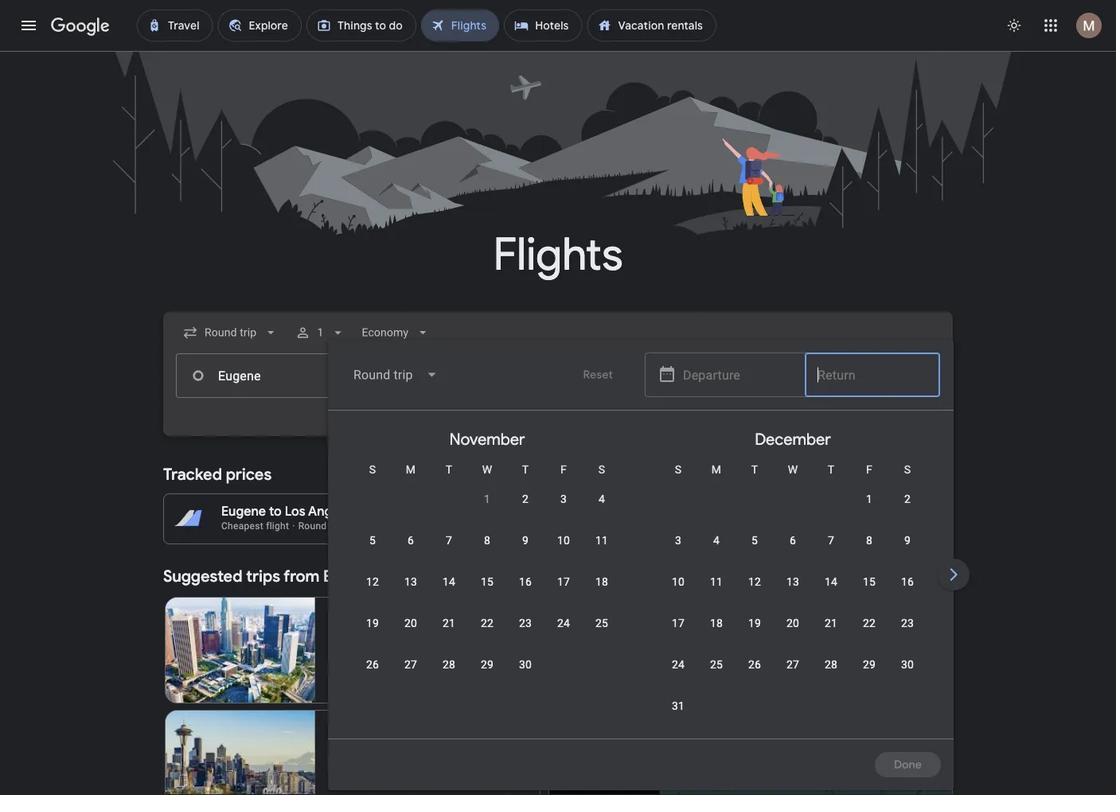 Task type: describe. For each thing, give the bounding box(es) containing it.
suggested trips from eugene region
[[163, 558, 953, 796]]

tracked prices region
[[163, 456, 953, 545]]

thu, nov 30 element
[[519, 657, 532, 673]]

angeles inside los angeles dec 3 – 10
[[351, 611, 400, 627]]

27 for wed, dec 27 element
[[787, 658, 800, 672]]

2 t from the left
[[522, 463, 529, 476]]

none text field inside flight search box
[[176, 354, 401, 398]]

0 vertical spatial 17 button
[[545, 574, 583, 613]]

13 button inside november row group
[[392, 574, 430, 613]]

2 15 button from the left
[[851, 574, 889, 613]]

0 horizontal spatial 3 button
[[545, 491, 583, 530]]

tue, nov 21 element
[[443, 616, 456, 632]]

Departure text field
[[683, 354, 793, 397]]

tracked
[[163, 464, 222, 485]]

sat, nov 25 element
[[596, 616, 609, 632]]

prices inside google flights can help you track prices for selected flights and destinations. we'll check daily and let you know about significant price changes.
[[769, 501, 796, 512]]

flight
[[266, 521, 289, 532]]

mon, dec 11 element
[[710, 574, 723, 590]]

25 for mon, dec 25 element
[[710, 658, 723, 672]]

0 horizontal spatial 11 button
[[583, 533, 621, 571]]

sun, nov 26 element
[[366, 657, 379, 673]]

tue, dec 5 element
[[752, 533, 758, 549]]

angeles inside tracked prices region
[[308, 504, 357, 520]]

0 horizontal spatial 25 button
[[583, 616, 621, 654]]

28 for thu, dec 28 element
[[825, 658, 838, 672]]

8 for wed, nov 8 element
[[484, 534, 491, 547]]

about
[[833, 514, 858, 525]]

1 vertical spatial 10 button
[[660, 574, 698, 613]]

google
[[618, 501, 650, 512]]

22 for wed, nov 22 "element"
[[481, 617, 494, 630]]

next image
[[935, 556, 973, 594]]

cheapest
[[221, 521, 264, 532]]

december
[[755, 429, 831, 450]]

main menu image
[[19, 16, 38, 35]]

29 for wed, nov 29 element
[[481, 658, 494, 672]]

30 button inside december row group
[[889, 657, 927, 695]]

sun, nov 19 element
[[366, 616, 379, 632]]

sat, nov 11 element
[[596, 533, 609, 549]]

wed, nov 29 element
[[481, 657, 494, 673]]

w for december
[[788, 463, 798, 476]]

1 28 button from the left
[[430, 657, 468, 695]]

15 for fri, dec 15 element
[[863, 576, 876, 589]]

sun, dec 17 element
[[672, 616, 685, 632]]

sun, nov 5 element
[[370, 533, 376, 549]]

30 button inside november row group
[[507, 657, 545, 695]]

check
[[702, 514, 729, 525]]

los angeles dec 3 – 10
[[328, 611, 400, 641]]

november
[[450, 429, 525, 450]]

round
[[298, 521, 327, 532]]

we'll
[[679, 514, 700, 525]]

8 for fri, dec 8 element
[[867, 534, 873, 547]]

1 horizontal spatial 17 button
[[660, 616, 698, 654]]

2 13 button from the left
[[774, 574, 812, 613]]

30 for sat, dec 30 element on the bottom of the page
[[902, 658, 915, 672]]

12 button inside december row group
[[736, 574, 774, 613]]

mon, dec 25 element
[[710, 657, 723, 673]]

row containing 10
[[660, 567, 927, 613]]

thu, nov 2 element
[[523, 491, 529, 507]]

3 for "fri, nov 3" element
[[561, 493, 567, 506]]

31
[[672, 700, 685, 713]]

1 vertical spatial and
[[755, 514, 771, 525]]

0 horizontal spatial you
[[726, 501, 741, 512]]

19 for 'sun, nov 19' element
[[366, 617, 379, 630]]

0 vertical spatial flights
[[494, 227, 623, 283]]

mon, nov 20 element
[[405, 616, 417, 632]]

fri, nov 24 element
[[558, 616, 570, 632]]

6 for wed, dec 6 element
[[790, 534, 797, 547]]

row containing 24
[[660, 650, 927, 695]]

wed, nov 15 element
[[481, 574, 494, 590]]

selected
[[814, 501, 852, 512]]

fri, dec 8 element
[[867, 533, 873, 549]]

118 US dollars text field
[[505, 793, 527, 796]]

1 horizontal spatial you
[[788, 514, 804, 525]]

2 9 button from the left
[[889, 533, 927, 571]]

1 horizontal spatial 4 button
[[698, 533, 736, 571]]

2 – 9
[[350, 741, 376, 754]]

4 t from the left
[[828, 463, 835, 476]]

row containing 5
[[354, 526, 621, 571]]

Departure text field
[[683, 354, 793, 397]]

12 for tue, dec 12 "element"
[[749, 576, 762, 589]]

2 27 button from the left
[[774, 657, 812, 695]]

2 23 button from the left
[[889, 616, 927, 654]]

to
[[269, 504, 282, 520]]

19 for tue, dec 19 'element'
[[749, 617, 762, 630]]

fri, nov 3 element
[[561, 491, 567, 507]]

1 vertical spatial 18 button
[[698, 616, 736, 654]]

20 for mon, nov 20 element
[[405, 617, 417, 630]]

3 s from the left
[[675, 463, 682, 476]]

track
[[744, 501, 766, 512]]

los inside tracked prices region
[[285, 504, 306, 520]]

1 button for november
[[468, 491, 507, 530]]

trip
[[330, 521, 345, 532]]

0 horizontal spatial 10 button
[[545, 533, 583, 571]]

18 for mon, dec 18 element
[[710, 617, 723, 630]]

2 7 button from the left
[[812, 533, 851, 571]]

1 t from the left
[[446, 463, 453, 476]]

1 button
[[289, 314, 352, 352]]

view
[[894, 468, 920, 482]]

23 for sat, dec 23 element
[[902, 617, 915, 630]]

1 horizontal spatial 3 button
[[660, 533, 698, 571]]

26 for tue, dec 26 element
[[749, 658, 762, 672]]

can
[[685, 501, 701, 512]]

wed, dec 20 element
[[787, 616, 800, 632]]

eugene inside region
[[323, 566, 379, 587]]

thu, nov 9 element
[[523, 533, 529, 549]]

row containing 3
[[660, 526, 927, 571]]

24 for fri, nov 24 element
[[558, 617, 570, 630]]

1 inside popup button
[[317, 326, 324, 339]]

flights
[[855, 501, 883, 512]]

sun, dec 10 element
[[672, 574, 685, 590]]

eugene inside tracked prices region
[[221, 504, 266, 520]]

2 button for november
[[507, 491, 545, 530]]

fri, dec 22 element
[[863, 616, 876, 632]]

1 22 button from the left
[[468, 616, 507, 654]]

daily
[[731, 514, 752, 525]]

0 vertical spatial 24 button
[[545, 616, 583, 654]]

21 button inside december row group
[[812, 616, 851, 654]]

mon, dec 18 element
[[710, 616, 723, 632]]

2 22 button from the left
[[851, 616, 889, 654]]

3 for sun, dec 3 element at the bottom right of the page
[[675, 534, 682, 547]]

all
[[923, 468, 934, 482]]

15 for wed, nov 15 element
[[481, 576, 494, 589]]

thu, dec 7 element
[[828, 533, 835, 549]]

mon, nov 27 element
[[405, 657, 417, 673]]

wed, nov 8 element
[[484, 533, 491, 549]]

fri, dec 29 element
[[863, 657, 876, 673]]

flights inside google flights can help you track prices for selected flights and destinations. we'll check daily and let you know about significant price changes.
[[652, 501, 683, 512]]

explore destinations
[[827, 570, 934, 584]]

1 7 button from the left
[[430, 533, 468, 571]]

25 for sat, nov 25 element
[[596, 617, 609, 630]]

21 for thu, dec 21 element
[[825, 617, 838, 630]]

11 for 'sat, nov 11' element
[[596, 534, 609, 547]]

13 for mon, nov 13 element
[[405, 576, 417, 589]]

30 for thu, nov 30 element
[[519, 658, 532, 672]]

7 for thu, dec 7 element
[[828, 534, 835, 547]]

1 15 button from the left
[[468, 574, 507, 613]]

cheapest flight
[[221, 521, 289, 532]]

0 horizontal spatial 4 button
[[583, 491, 621, 530]]

1 horizontal spatial and
[[886, 501, 902, 512]]

2 button for december
[[889, 491, 927, 530]]

m for december
[[712, 463, 722, 476]]

f for november
[[561, 463, 567, 476]]

thu, nov 16 element
[[519, 574, 532, 590]]

1 vertical spatial 25 button
[[698, 657, 736, 695]]

thu, dec 28 element
[[825, 657, 838, 673]]

2 8 button from the left
[[851, 533, 889, 571]]

29 for 'fri, dec 29' "element"
[[863, 658, 876, 672]]

let
[[774, 514, 785, 525]]

google flights can help you track prices for selected flights and destinations. we'll check daily and let you know about significant price changes.
[[618, 501, 933, 538]]

fri, nov 17 element
[[558, 574, 570, 590]]

seattle
[[328, 724, 370, 740]]

mon, nov 6 element
[[408, 533, 414, 549]]

sun, dec 24 element
[[672, 657, 685, 673]]

5 for tue, dec 5 'element'
[[752, 534, 758, 547]]

price
[[911, 514, 933, 525]]

row containing 17
[[660, 609, 927, 654]]

10 for fri, nov 10 element
[[558, 534, 570, 547]]

destinations.
[[618, 514, 676, 525]]

dec inside los angeles dec 3 – 10
[[328, 628, 347, 641]]

row containing 12
[[354, 567, 621, 613]]

9 for sat, dec 9 element at bottom
[[905, 534, 911, 547]]

3 – 10
[[350, 628, 382, 641]]

12 for sun, nov 12 element
[[366, 576, 379, 589]]

eugene to los angeles
[[221, 504, 357, 520]]

31 button
[[660, 699, 698, 737]]



Task type: vqa. For each thing, say whether or not it's contained in the screenshot.


Task type: locate. For each thing, give the bounding box(es) containing it.
27 button
[[392, 657, 430, 695], [774, 657, 812, 695]]

20 button up mon, nov 27 element
[[392, 616, 430, 654]]

los
[[285, 504, 306, 520], [328, 611, 349, 627]]

wed, dec 6 element
[[790, 533, 797, 549]]

1 horizontal spatial 15
[[863, 576, 876, 589]]

14 for thu, dec 14 element
[[825, 576, 838, 589]]

mon, nov 13 element
[[405, 574, 417, 590]]

21 for tue, nov 21 element
[[443, 617, 456, 630]]

1 horizontal spatial 10 button
[[660, 574, 698, 613]]

17 inside november row group
[[558, 576, 570, 589]]

1 vertical spatial 4
[[714, 534, 720, 547]]

29 button
[[468, 657, 507, 695], [851, 657, 889, 695]]

17 for sun, dec 17 element
[[672, 617, 685, 630]]

20 inside december row group
[[787, 617, 800, 630]]

thu, nov 23 element
[[519, 616, 532, 632]]

19 left wed, dec 20 element at the right of the page
[[749, 617, 762, 630]]

sat, dec 23 element
[[902, 616, 915, 632]]

1 inside november row group
[[484, 493, 491, 506]]

1 6 button from the left
[[392, 533, 430, 571]]

1 6 from the left
[[408, 534, 414, 547]]

2 26 button from the left
[[736, 657, 774, 695]]

9
[[523, 534, 529, 547], [905, 534, 911, 547]]

12 inside november row group
[[366, 576, 379, 589]]

2 6 button from the left
[[774, 533, 812, 571]]

6
[[408, 534, 414, 547], [790, 534, 797, 547]]

24 button up 31
[[660, 657, 698, 695]]

sun, dec 31 element
[[672, 699, 685, 715]]

20 right 'sun, nov 19' element
[[405, 617, 417, 630]]

0 horizontal spatial 23
[[519, 617, 532, 630]]

suggested
[[163, 566, 243, 587]]

1 horizontal spatial 2 button
[[889, 491, 927, 530]]

and
[[886, 501, 902, 512], [755, 514, 771, 525]]

0 horizontal spatial 6 button
[[392, 533, 430, 571]]

1 horizontal spatial 2
[[905, 493, 911, 506]]

0 vertical spatial 4
[[599, 493, 605, 506]]

22 inside december row group
[[863, 617, 876, 630]]

6 for mon, nov 6 element
[[408, 534, 414, 547]]

2 button up sat, dec 9 element at bottom
[[889, 491, 927, 530]]

1 horizontal spatial 23
[[902, 617, 915, 630]]

15 inside december row group
[[863, 576, 876, 589]]

5 inside november row group
[[370, 534, 376, 547]]

view all
[[894, 468, 934, 482]]

18
[[596, 576, 609, 589], [710, 617, 723, 630]]

1 horizontal spatial 21
[[825, 617, 838, 630]]

los inside los angeles dec 3 – 10
[[328, 611, 349, 627]]

0 horizontal spatial 14 button
[[430, 574, 468, 613]]

eugene down sun, nov 5 element
[[323, 566, 379, 587]]

7 inside december row group
[[828, 534, 835, 547]]

tue, nov 28 element
[[443, 657, 456, 673]]

round trip
[[298, 521, 345, 532]]

0 horizontal spatial 19
[[366, 617, 379, 630]]

2 7 from the left
[[828, 534, 835, 547]]

f up fri, dec 1 element in the right bottom of the page
[[867, 463, 873, 476]]

s
[[369, 463, 376, 476], [599, 463, 606, 476], [675, 463, 682, 476], [905, 463, 911, 476]]

13 inside december row group
[[787, 576, 800, 589]]

9 inside november row group
[[523, 534, 529, 547]]

row group inside grid
[[946, 417, 1117, 733]]

14 for tue, nov 14 element
[[443, 576, 456, 589]]

6 inside november row group
[[408, 534, 414, 547]]

0 horizontal spatial 7
[[446, 534, 452, 547]]

11 left changes.
[[596, 534, 609, 547]]

2 12 button from the left
[[736, 574, 774, 613]]

1 16 from the left
[[519, 576, 532, 589]]

2 26 from the left
[[749, 658, 762, 672]]

13 button
[[392, 574, 430, 613], [774, 574, 812, 613]]

15 button
[[468, 574, 507, 613], [851, 574, 889, 613]]

None text field
[[176, 354, 401, 398]]

7 down 'know'
[[828, 534, 835, 547]]

4 inside row
[[714, 534, 720, 547]]

1 f from the left
[[561, 463, 567, 476]]

flights
[[494, 227, 623, 283], [652, 501, 683, 512]]

26 button right mon, dec 25 element
[[736, 657, 774, 695]]

3 button
[[545, 491, 583, 530], [660, 533, 698, 571]]

0 vertical spatial 10
[[558, 534, 570, 547]]

19 inside december row group
[[749, 617, 762, 630]]

2 s from the left
[[599, 463, 606, 476]]

15 button up wed, nov 22 "element"
[[468, 574, 507, 613]]

9 for thu, nov 9 element at the left bottom
[[523, 534, 529, 547]]

dec inside seattle dec 2 – 9
[[328, 741, 347, 754]]

24 left mon, dec 25 element
[[672, 658, 685, 672]]

14 button
[[430, 574, 468, 613], [812, 574, 851, 613]]

26 inside november row group
[[366, 658, 379, 672]]

1 horizontal spatial 1 button
[[851, 491, 889, 530]]

$151
[[513, 504, 538, 520]]

27 for mon, nov 27 element
[[405, 658, 417, 672]]

19
[[366, 617, 379, 630], [749, 617, 762, 630]]

21 inside december row group
[[825, 617, 838, 630]]

1 horizontal spatial 11
[[710, 576, 723, 589]]

16 for thu, nov 16 element
[[519, 576, 532, 589]]

24 right thu, nov 23 element
[[558, 617, 570, 630]]

1 5 button from the left
[[354, 533, 392, 571]]

tracked prices
[[163, 464, 272, 485]]

21 button up thu, dec 28 element
[[812, 616, 851, 654]]

28 inside december row group
[[825, 658, 838, 672]]

1 12 from the left
[[366, 576, 379, 589]]

8 button up wed, nov 15 element
[[468, 533, 507, 571]]

2 m from the left
[[712, 463, 722, 476]]

6 button up wed, dec 13 element
[[774, 533, 812, 571]]

suggested trips from eugene
[[163, 566, 379, 587]]

1 horizontal spatial flights
[[652, 501, 683, 512]]

1 20 button from the left
[[392, 616, 430, 654]]

wed, dec 27 element
[[787, 657, 800, 673]]

17 for "fri, nov 17" element
[[558, 576, 570, 589]]

2 5 button from the left
[[736, 533, 774, 571]]

december row group
[[640, 417, 946, 737]]

21 button inside november row group
[[430, 616, 468, 654]]

row containing 19
[[354, 609, 621, 654]]

2 30 button from the left
[[889, 657, 927, 695]]

25 button right sun, dec 24 element at the right bottom of page
[[698, 657, 736, 695]]

18 right "fri, nov 17" element
[[596, 576, 609, 589]]

1 button
[[468, 491, 507, 530], [851, 491, 889, 530]]

Flight search field
[[151, 312, 1117, 791]]

26 for sun, nov 26 element
[[366, 658, 379, 672]]

1 vertical spatial angeles
[[351, 611, 400, 627]]

seattle dec 2 – 9
[[328, 724, 376, 754]]

23 button up sat, dec 30 element on the bottom of the page
[[889, 616, 927, 654]]

tue, dec 19 element
[[749, 616, 762, 632]]

2 2 button from the left
[[889, 491, 927, 530]]

0 horizontal spatial 9
[[523, 534, 529, 547]]

from
[[284, 566, 320, 587]]

14 left wed, nov 15 element
[[443, 576, 456, 589]]

0 horizontal spatial w
[[482, 463, 493, 476]]

20
[[405, 617, 417, 630], [787, 617, 800, 630]]

1 horizontal spatial 4
[[714, 534, 720, 547]]

Return text field
[[818, 354, 928, 397], [817, 354, 927, 397]]

16 inside november row group
[[519, 576, 532, 589]]

23 button up thu, nov 30 element
[[507, 616, 545, 654]]

18 button up sat, nov 25 element
[[583, 574, 621, 613]]

4 down check
[[714, 534, 720, 547]]

1 19 from the left
[[366, 617, 379, 630]]

1 horizontal spatial los
[[328, 611, 349, 627]]

8 inside december row group
[[867, 534, 873, 547]]

0 horizontal spatial f
[[561, 463, 567, 476]]

1 horizontal spatial 17
[[672, 617, 685, 630]]

0 horizontal spatial 13 button
[[392, 574, 430, 613]]

23
[[519, 617, 532, 630], [902, 617, 915, 630]]

0 horizontal spatial 2 button
[[507, 491, 545, 530]]

changes.
[[618, 527, 659, 538]]

22 for the fri, dec 22 element
[[863, 617, 876, 630]]

dec left the 3 – 10
[[328, 628, 347, 641]]

0 horizontal spatial 12
[[366, 576, 379, 589]]

29 button right thu, dec 28 element
[[851, 657, 889, 695]]

17 left the sat, nov 18 element
[[558, 576, 570, 589]]

0 horizontal spatial 25
[[596, 617, 609, 630]]

0 horizontal spatial 22 button
[[468, 616, 507, 654]]

sat, nov 4 element
[[599, 491, 605, 507]]

0 horizontal spatial and
[[755, 514, 771, 525]]

2 for november
[[523, 493, 529, 506]]

10 for the sun, dec 10 element
[[672, 576, 685, 589]]

22
[[481, 617, 494, 630], [863, 617, 876, 630]]

19 left mon, nov 20 element
[[366, 617, 379, 630]]

prices
[[226, 464, 272, 485], [769, 501, 796, 512]]

12
[[366, 576, 379, 589], [749, 576, 762, 589]]

1 horizontal spatial 11 button
[[698, 574, 736, 613]]

22 left thu, nov 23 element
[[481, 617, 494, 630]]

1 23 button from the left
[[507, 616, 545, 654]]

0 horizontal spatial 22
[[481, 617, 494, 630]]

1 horizontal spatial 5 button
[[736, 533, 774, 571]]

24
[[558, 617, 570, 630], [672, 658, 685, 672]]

2 8 from the left
[[867, 534, 873, 547]]

1 28 from the left
[[443, 658, 456, 672]]

1 vertical spatial prices
[[769, 501, 796, 512]]

0 horizontal spatial 30 button
[[507, 657, 545, 695]]

s up sun, nov 5 element
[[369, 463, 376, 476]]

2 14 from the left
[[825, 576, 838, 589]]

2 22 from the left
[[863, 617, 876, 630]]

1 16 button from the left
[[507, 574, 545, 613]]

1 23 from the left
[[519, 617, 532, 630]]

w up wed, nov 1 element
[[482, 463, 493, 476]]

1 horizontal spatial 9 button
[[889, 533, 927, 571]]

for
[[799, 501, 812, 512]]

sun, nov 12 element
[[366, 574, 379, 590]]

11 inside november row group
[[596, 534, 609, 547]]

1 horizontal spatial 28
[[825, 658, 838, 672]]

eugene up cheapest
[[221, 504, 266, 520]]

13 button up wed, dec 20 element at the right of the page
[[774, 574, 812, 613]]

november row group
[[335, 417, 640, 733]]

1 2 from the left
[[523, 493, 529, 506]]

13 button up mon, nov 20 element
[[392, 574, 430, 613]]

20 for wed, dec 20 element at the right of the page
[[787, 617, 800, 630]]

3 button up the sun, dec 10 element
[[660, 533, 698, 571]]

13
[[405, 576, 417, 589], [787, 576, 800, 589]]

2 19 button from the left
[[736, 616, 774, 654]]

m inside row group
[[712, 463, 722, 476]]

11 for mon, dec 11 element
[[710, 576, 723, 589]]

0 horizontal spatial 20
[[405, 617, 417, 630]]

10 button up "fri, nov 17" element
[[545, 533, 583, 571]]

1 for november
[[484, 493, 491, 506]]

0 horizontal spatial 8 button
[[468, 533, 507, 571]]

9 button up thu, nov 16 element
[[507, 533, 545, 571]]

1 m from the left
[[406, 463, 416, 476]]

f for december
[[867, 463, 873, 476]]

None field
[[176, 319, 285, 347], [356, 319, 437, 347], [341, 356, 451, 394], [176, 319, 285, 347], [356, 319, 437, 347], [341, 356, 451, 394]]

1 13 button from the left
[[392, 574, 430, 613]]

0 horizontal spatial 2
[[523, 493, 529, 506]]

28 left wed, nov 29 element
[[443, 658, 456, 672]]

2 dec from the top
[[328, 741, 347, 754]]

t down 'november'
[[446, 463, 453, 476]]

1 horizontal spatial 25
[[710, 658, 723, 672]]

fri, nov 10 element
[[558, 533, 570, 549]]

5 down daily
[[752, 534, 758, 547]]

wed, nov 1 element
[[484, 491, 491, 507]]

17 button up fri, nov 24 element
[[545, 574, 583, 613]]

1 horizontal spatial 13 button
[[774, 574, 812, 613]]

f up "fri, nov 3" element
[[561, 463, 567, 476]]

6 inside december row group
[[790, 534, 797, 547]]

2 5 from the left
[[752, 534, 758, 547]]

10 button
[[545, 533, 583, 571], [660, 574, 698, 613]]

7 for the 'tue, nov 7' element
[[446, 534, 452, 547]]

1 horizontal spatial 21 button
[[812, 616, 851, 654]]

16 for sat, dec 16 element
[[902, 576, 915, 589]]

0 vertical spatial 18 button
[[583, 574, 621, 613]]

16 left "fri, nov 17" element
[[519, 576, 532, 589]]

0 horizontal spatial 10
[[558, 534, 570, 547]]

2 27 from the left
[[787, 658, 800, 672]]

know
[[806, 514, 830, 525]]

1 s from the left
[[369, 463, 376, 476]]

explore destinations button
[[808, 564, 953, 589]]

w inside december row group
[[788, 463, 798, 476]]

0 horizontal spatial 5
[[370, 534, 376, 547]]

7 button
[[430, 533, 468, 571], [812, 533, 851, 571]]

26 button left mon, nov 27 element
[[354, 657, 392, 695]]

4 button up mon, dec 11 element
[[698, 533, 736, 571]]

1 button up fri, dec 8 element
[[851, 491, 889, 530]]

1 horizontal spatial 14
[[825, 576, 838, 589]]

1 horizontal spatial 18
[[710, 617, 723, 630]]

1 horizontal spatial 15 button
[[851, 574, 889, 613]]

1 horizontal spatial 19
[[749, 617, 762, 630]]

1 13 from the left
[[405, 576, 417, 589]]

1 29 button from the left
[[468, 657, 507, 695]]

wed, dec 13 element
[[787, 574, 800, 590]]

1 20 from the left
[[405, 617, 417, 630]]

0 horizontal spatial m
[[406, 463, 416, 476]]

0 vertical spatial 11 button
[[583, 533, 621, 571]]

19 button up tue, dec 26 element
[[736, 616, 774, 654]]

1 horizontal spatial 29
[[863, 658, 876, 672]]

2 for december
[[905, 493, 911, 506]]

1 horizontal spatial 12
[[749, 576, 762, 589]]

4 inside november row group
[[599, 493, 605, 506]]

16 inside december row group
[[902, 576, 915, 589]]

29 inside december row group
[[863, 658, 876, 672]]

24 inside november row group
[[558, 617, 570, 630]]

0 horizontal spatial 5 button
[[354, 533, 392, 571]]

30 button right wed, nov 29 element
[[507, 657, 545, 695]]

8 down significant
[[867, 534, 873, 547]]

s up sat, nov 4 element
[[599, 463, 606, 476]]

sun, dec 3 element
[[675, 533, 682, 549]]

15
[[481, 576, 494, 589], [863, 576, 876, 589]]

28 left 'fri, dec 29' "element"
[[825, 658, 838, 672]]

m for november
[[406, 463, 416, 476]]

14
[[443, 576, 456, 589], [825, 576, 838, 589]]

tue, dec 12 element
[[749, 574, 762, 590]]

3 inside row
[[675, 534, 682, 547]]

grid inside flight search box
[[335, 417, 1117, 749]]

17 button
[[545, 574, 583, 613], [660, 616, 698, 654]]

you down for
[[788, 514, 804, 525]]

tue, nov 14 element
[[443, 574, 456, 590]]

23 for thu, nov 23 element
[[519, 617, 532, 630]]

2 14 button from the left
[[812, 574, 851, 613]]

s up the we'll
[[675, 463, 682, 476]]

1 horizontal spatial 19 button
[[736, 616, 774, 654]]

2 29 from the left
[[863, 658, 876, 672]]

0 horizontal spatial 1
[[317, 326, 324, 339]]

m
[[406, 463, 416, 476], [712, 463, 722, 476]]

1 horizontal spatial 25 button
[[698, 657, 736, 695]]

los right to
[[285, 504, 306, 520]]

25 right fri, nov 24 element
[[596, 617, 609, 630]]

2 w from the left
[[788, 463, 798, 476]]

1 horizontal spatial 7 button
[[812, 533, 851, 571]]

0 horizontal spatial 23 button
[[507, 616, 545, 654]]

17 inside december row group
[[672, 617, 685, 630]]

wed, nov 22 element
[[481, 616, 494, 632]]

4 s from the left
[[905, 463, 911, 476]]

0 horizontal spatial 7 button
[[430, 533, 468, 571]]

los left 'sun, nov 19' element
[[328, 611, 349, 627]]

t up "track"
[[752, 463, 759, 476]]

2 16 from the left
[[902, 576, 915, 589]]

0 horizontal spatial 28 button
[[430, 657, 468, 695]]

10 inside november row group
[[558, 534, 570, 547]]

25 button right fri, nov 24 element
[[583, 616, 621, 654]]

1 vertical spatial flights
[[652, 501, 683, 512]]

24 for sun, dec 24 element at the right bottom of page
[[672, 658, 685, 672]]

1 horizontal spatial 5
[[752, 534, 758, 547]]

14 inside december row group
[[825, 576, 838, 589]]

0 vertical spatial 25
[[596, 617, 609, 630]]

21 inside november row group
[[443, 617, 456, 630]]

23 inside december row group
[[902, 617, 915, 630]]

15 button up the fri, dec 22 element
[[851, 574, 889, 613]]

18 button
[[583, 574, 621, 613], [698, 616, 736, 654]]

1 9 from the left
[[523, 534, 529, 547]]

0 horizontal spatial 24
[[558, 617, 570, 630]]

26 inside december row group
[[749, 658, 762, 672]]

0 horizontal spatial 15 button
[[468, 574, 507, 613]]

10
[[558, 534, 570, 547], [672, 576, 685, 589]]

10 right thu, nov 9 element at the left bottom
[[558, 534, 570, 547]]

alaska image
[[328, 758, 341, 770]]

29 inside november row group
[[481, 658, 494, 672]]

20 inside november row group
[[405, 617, 417, 630]]

17 left mon, dec 18 element
[[672, 617, 685, 630]]

3 t from the left
[[752, 463, 759, 476]]

dec
[[328, 628, 347, 641], [328, 741, 347, 754]]

2 inside november row group
[[523, 493, 529, 506]]

16 button up thu, nov 23 element
[[507, 574, 545, 613]]

tue, dec 26 element
[[749, 657, 762, 673]]

12 right mon, dec 11 element
[[749, 576, 762, 589]]

2 1 button from the left
[[851, 491, 889, 530]]

2 right wed, nov 1 element
[[523, 493, 529, 506]]

16
[[519, 576, 532, 589], [902, 576, 915, 589]]

0 vertical spatial 3 button
[[545, 491, 583, 530]]

1 30 button from the left
[[507, 657, 545, 695]]

24 button
[[545, 616, 583, 654], [660, 657, 698, 695]]

w inside november row group
[[482, 463, 493, 476]]

18 for the sat, nov 18 element
[[596, 576, 609, 589]]

2 20 button from the left
[[774, 616, 812, 654]]

sat, dec 2 element
[[905, 491, 911, 507]]

18 inside december row group
[[710, 617, 723, 630]]

0 vertical spatial prices
[[226, 464, 272, 485]]

23 button
[[507, 616, 545, 654], [889, 616, 927, 654]]

angeles up trip
[[308, 504, 357, 520]]

1 1 button from the left
[[468, 491, 507, 530]]

0 vertical spatial and
[[886, 501, 902, 512]]

4 for mon, dec 4 element
[[714, 534, 720, 547]]

fri, dec 15 element
[[863, 574, 876, 590]]

21
[[443, 617, 456, 630], [825, 617, 838, 630]]

sat, dec 16 element
[[902, 574, 915, 590]]

1 22 from the left
[[481, 617, 494, 630]]

1 button for december
[[851, 491, 889, 530]]

angeles
[[308, 504, 357, 520], [351, 611, 400, 627]]

1 30 from the left
[[519, 658, 532, 672]]

1 vertical spatial 17
[[672, 617, 685, 630]]

21 button up the tue, nov 28 element
[[430, 616, 468, 654]]

10 left mon, dec 11 element
[[672, 576, 685, 589]]

8
[[484, 534, 491, 547], [867, 534, 873, 547]]

1 horizontal spatial 7
[[828, 534, 835, 547]]

5
[[370, 534, 376, 547], [752, 534, 758, 547]]

9 inside december row group
[[905, 534, 911, 547]]

12 inside december row group
[[749, 576, 762, 589]]

0 horizontal spatial 26
[[366, 658, 379, 672]]

2 6 from the left
[[790, 534, 797, 547]]

23 inside november row group
[[519, 617, 532, 630]]

1 horizontal spatial 24
[[672, 658, 685, 672]]

28 button
[[430, 657, 468, 695], [812, 657, 851, 695]]

13 inside november row group
[[405, 576, 417, 589]]

1 vertical spatial los
[[328, 611, 349, 627]]

12 button inside november row group
[[354, 574, 392, 613]]

0 vertical spatial 11
[[596, 534, 609, 547]]

1 horizontal spatial 8
[[867, 534, 873, 547]]

mon, dec 4 element
[[714, 533, 720, 549]]

16 button
[[507, 574, 545, 613], [889, 574, 927, 613]]

0 horizontal spatial 14
[[443, 576, 456, 589]]

0 horizontal spatial 27
[[405, 658, 417, 672]]

sat, dec 9 element
[[905, 533, 911, 549]]

24 button right thu, nov 23 element
[[545, 616, 583, 654]]

1 5 from the left
[[370, 534, 376, 547]]

25 inside december row group
[[710, 658, 723, 672]]

1 27 from the left
[[405, 658, 417, 672]]

29
[[481, 658, 494, 672], [863, 658, 876, 672]]

1 vertical spatial 24 button
[[660, 657, 698, 695]]

f
[[561, 463, 567, 476], [867, 463, 873, 476]]

grid containing november
[[335, 417, 1117, 749]]

22 inside november row group
[[481, 617, 494, 630]]

21 left wed, nov 22 "element"
[[443, 617, 456, 630]]

you up daily
[[726, 501, 741, 512]]

1 horizontal spatial 3
[[675, 534, 682, 547]]

3 inside november row group
[[561, 493, 567, 506]]

27
[[405, 658, 417, 672], [787, 658, 800, 672]]

7 button up thu, dec 14 element
[[812, 533, 851, 571]]

m up help
[[712, 463, 722, 476]]

fri, dec 1 element
[[867, 491, 873, 507]]

5 for sun, nov 5 element
[[370, 534, 376, 547]]

w for november
[[482, 463, 493, 476]]

4 for sat, nov 4 element
[[599, 493, 605, 506]]

151 US dollars text field
[[513, 504, 538, 520]]

22 button up 'fri, dec 29' "element"
[[851, 616, 889, 654]]

row
[[468, 478, 621, 530], [851, 478, 927, 530], [354, 526, 621, 571], [660, 526, 927, 571], [354, 567, 621, 613], [660, 567, 927, 613], [354, 609, 621, 654], [660, 609, 927, 654], [354, 650, 545, 695], [660, 650, 927, 695]]

2 21 button from the left
[[812, 616, 851, 654]]

4 button up 'sat, nov 11' element
[[583, 491, 621, 530]]

grid
[[335, 417, 1117, 749]]

16 right fri, dec 15 element
[[902, 576, 915, 589]]

f inside november row group
[[561, 463, 567, 476]]

1 29 from the left
[[481, 658, 494, 672]]

t
[[446, 463, 453, 476], [522, 463, 529, 476], [752, 463, 759, 476], [828, 463, 835, 476]]

2 13 from the left
[[787, 576, 800, 589]]

1 horizontal spatial 30 button
[[889, 657, 927, 695]]

1 horizontal spatial 6
[[790, 534, 797, 547]]

20 left thu, dec 21 element
[[787, 617, 800, 630]]

1 dec from the top
[[328, 628, 347, 641]]

1 8 button from the left
[[468, 533, 507, 571]]

2 15 from the left
[[863, 576, 876, 589]]

14 button up thu, dec 21 element
[[812, 574, 851, 613]]

1 26 from the left
[[366, 658, 379, 672]]

2 30 from the left
[[902, 658, 915, 672]]

8 inside november row group
[[484, 534, 491, 547]]

0 horizontal spatial 19 button
[[354, 616, 392, 654]]

30 inside november row group
[[519, 658, 532, 672]]

tue, nov 7 element
[[446, 533, 452, 549]]

w
[[482, 463, 493, 476], [788, 463, 798, 476]]

19 inside november row group
[[366, 617, 379, 630]]

10 inside december row group
[[672, 576, 685, 589]]

4 button
[[583, 491, 621, 530], [698, 533, 736, 571]]

25 inside november row group
[[596, 617, 609, 630]]

9 down $151
[[523, 534, 529, 547]]

1 14 button from the left
[[430, 574, 468, 613]]

1 8 from the left
[[484, 534, 491, 547]]

thu, dec 21 element
[[825, 616, 838, 632]]

25 button
[[583, 616, 621, 654], [698, 657, 736, 695]]

7
[[446, 534, 452, 547], [828, 534, 835, 547]]

sat, nov 18 element
[[596, 574, 609, 590]]

1 horizontal spatial eugene
[[323, 566, 379, 587]]

change appearance image
[[996, 6, 1034, 45]]

26 down the 3 – 10
[[366, 658, 379, 672]]

help
[[704, 501, 723, 512]]

2 12 from the left
[[749, 576, 762, 589]]

1 w from the left
[[482, 463, 493, 476]]

8 button
[[468, 533, 507, 571], [851, 533, 889, 571]]

28 for the tue, nov 28 element
[[443, 658, 456, 672]]

significant
[[861, 514, 908, 525]]

11 button
[[583, 533, 621, 571], [698, 574, 736, 613]]

3 down the we'll
[[675, 534, 682, 547]]

row group
[[946, 417, 1117, 733]]

11 inside december row group
[[710, 576, 723, 589]]

30 button
[[507, 657, 545, 695], [889, 657, 927, 695]]

destinations
[[869, 570, 934, 584]]

27 inside december row group
[[787, 658, 800, 672]]

0 horizontal spatial 26 button
[[354, 657, 392, 695]]

2 9 from the left
[[905, 534, 911, 547]]

f inside december row group
[[867, 463, 873, 476]]

1 21 button from the left
[[430, 616, 468, 654]]

1
[[317, 326, 324, 339], [484, 493, 491, 506], [867, 493, 873, 506]]

2 21 from the left
[[825, 617, 838, 630]]

and down "track"
[[755, 514, 771, 525]]

2 29 button from the left
[[851, 657, 889, 695]]

24 inside december row group
[[672, 658, 685, 672]]

27 right tue, dec 26 element
[[787, 658, 800, 672]]

1 vertical spatial 3 button
[[660, 533, 698, 571]]

0 horizontal spatial 29 button
[[468, 657, 507, 695]]

1 26 button from the left
[[354, 657, 392, 695]]

28 inside november row group
[[443, 658, 456, 672]]

11 button up the sat, nov 18 element
[[583, 533, 621, 571]]

sat, dec 30 element
[[902, 657, 915, 673]]

15 inside november row group
[[481, 576, 494, 589]]

2 button up thu, nov 9 element at the left bottom
[[507, 491, 545, 530]]

6 button up mon, nov 13 element
[[392, 533, 430, 571]]

21 button
[[430, 616, 468, 654], [812, 616, 851, 654]]

26 right mon, dec 25 element
[[749, 658, 762, 672]]

1 vertical spatial 24
[[672, 658, 685, 672]]

1 horizontal spatial 18 button
[[698, 616, 736, 654]]

6 button
[[392, 533, 430, 571], [774, 533, 812, 571]]

explore
[[827, 570, 866, 584]]

1 2 button from the left
[[507, 491, 545, 530]]

1 19 button from the left
[[354, 616, 392, 654]]

1 7 from the left
[[446, 534, 452, 547]]

11 right the sun, dec 10 element
[[710, 576, 723, 589]]

2 f from the left
[[867, 463, 873, 476]]

4 left google
[[599, 493, 605, 506]]

1 15 from the left
[[481, 576, 494, 589]]

row containing 26
[[354, 650, 545, 695]]

12 button
[[354, 574, 392, 613], [736, 574, 774, 613]]

thu, dec 14 element
[[825, 574, 838, 590]]

2 2 from the left
[[905, 493, 911, 506]]

7 inside november row group
[[446, 534, 452, 547]]

11 button up mon, dec 18 element
[[698, 574, 736, 613]]

1 horizontal spatial 14 button
[[812, 574, 851, 613]]

1 for december
[[867, 493, 873, 506]]

1 vertical spatial dec
[[328, 741, 347, 754]]

1 vertical spatial 18
[[710, 617, 723, 630]]

29 right thu, dec 28 element
[[863, 658, 876, 672]]

23 right the fri, dec 22 element
[[902, 617, 915, 630]]

2 16 button from the left
[[889, 574, 927, 613]]

2 19 from the left
[[749, 617, 762, 630]]

17
[[558, 576, 570, 589], [672, 617, 685, 630]]

30 inside december row group
[[902, 658, 915, 672]]

5 inside december row group
[[752, 534, 758, 547]]

2 28 button from the left
[[812, 657, 851, 695]]

2 28 from the left
[[825, 658, 838, 672]]

27 inside november row group
[[405, 658, 417, 672]]

22 button up wed, nov 29 element
[[468, 616, 507, 654]]

2
[[523, 493, 529, 506], [905, 493, 911, 506]]

t up selected
[[828, 463, 835, 476]]

25
[[596, 617, 609, 630], [710, 658, 723, 672]]

28 button left 'fri, dec 29' "element"
[[812, 657, 851, 695]]

0 horizontal spatial 8
[[484, 534, 491, 547]]

10 button up sun, dec 17 element
[[660, 574, 698, 613]]

5 button up tue, dec 12 "element"
[[736, 533, 774, 571]]

1 14 from the left
[[443, 576, 456, 589]]

25 right sun, dec 24 element at the right bottom of page
[[710, 658, 723, 672]]

m inside row group
[[406, 463, 416, 476]]

3 button up fri, nov 10 element
[[545, 491, 583, 530]]

18 inside november row group
[[596, 576, 609, 589]]

3
[[561, 493, 567, 506], [675, 534, 682, 547]]

1 inside december row group
[[867, 493, 873, 506]]

14 inside november row group
[[443, 576, 456, 589]]

13 for wed, dec 13 element
[[787, 576, 800, 589]]

22 right thu, dec 21 element
[[863, 617, 876, 630]]

1 27 button from the left
[[392, 657, 430, 695]]

5 left mon, nov 6 element
[[370, 534, 376, 547]]

2 inside december row group
[[905, 493, 911, 506]]

trips
[[246, 566, 280, 587]]

prices up let
[[769, 501, 796, 512]]

2 20 from the left
[[787, 617, 800, 630]]

1 9 button from the left
[[507, 533, 545, 571]]

2 23 from the left
[[902, 617, 915, 630]]



